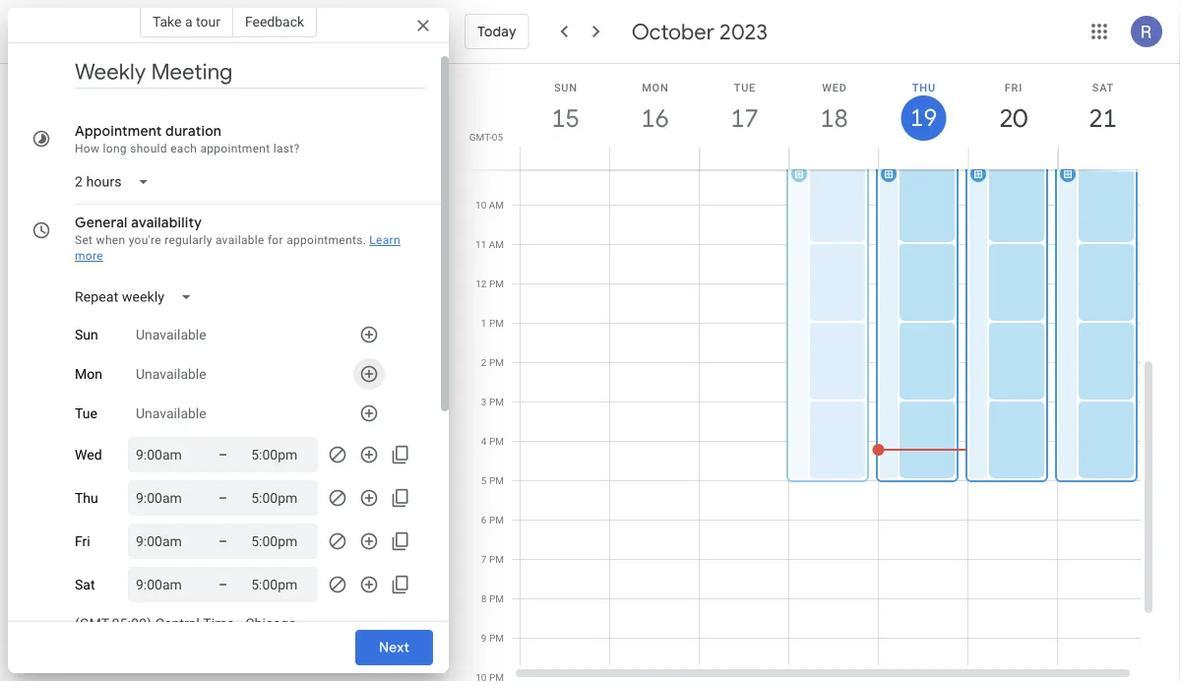Task type: locate. For each thing, give the bounding box(es) containing it.
7 pm
[[481, 554, 504, 565]]

1 vertical spatial unavailable
[[136, 366, 206, 382]]

mon
[[642, 81, 669, 94], [75, 366, 102, 382]]

take a tour
[[152, 13, 220, 30]]

10
[[475, 199, 486, 211]]

fri inside the fri 20
[[1005, 81, 1023, 94]]

mon 16
[[640, 81, 669, 134]]

you're
[[129, 233, 161, 247]]

5
[[481, 475, 487, 487]]

–
[[219, 446, 228, 463], [219, 490, 228, 506], [219, 533, 228, 549], [219, 576, 228, 593]]

pm down 8 pm
[[489, 632, 504, 644]]

9 pm from the top
[[489, 593, 504, 605]]

– right start time on wednesdays text field
[[219, 446, 228, 463]]

16
[[640, 102, 668, 134]]

1 vertical spatial tue
[[75, 405, 97, 422]]

0 vertical spatial tue
[[734, 81, 756, 94]]

pm for 8 pm
[[489, 593, 504, 605]]

regularly
[[165, 233, 212, 247]]

monday, october 16 element
[[632, 95, 678, 141]]

fri left start time on fridays text field
[[75, 533, 90, 549]]

pm right 8
[[489, 593, 504, 605]]

sat
[[1092, 81, 1114, 94], [75, 577, 95, 593]]

thu up 19
[[912, 81, 936, 94]]

0 vertical spatial wed
[[822, 81, 847, 94]]

2 pm
[[481, 357, 504, 369]]

1 vertical spatial am
[[489, 199, 504, 211]]

today
[[477, 23, 516, 40]]

a
[[185, 13, 192, 30]]

3 pm
[[481, 396, 504, 408]]

2 9 from the top
[[481, 632, 487, 644]]

last?
[[273, 142, 300, 156]]

pm right 2
[[489, 357, 504, 369]]

1 vertical spatial fri
[[75, 533, 90, 549]]

pm right 12
[[489, 278, 504, 290]]

bookable
[[75, 31, 136, 43]]

fri 20
[[998, 81, 1026, 134]]

Add title text field
[[75, 57, 425, 87]]

0 vertical spatial fri
[[1005, 81, 1023, 94]]

4 – from the top
[[219, 576, 228, 593]]

1 9 from the top
[[481, 160, 486, 172]]

when
[[96, 233, 125, 247]]

am
[[489, 160, 504, 172], [489, 199, 504, 211], [489, 239, 504, 250]]

20 column header
[[968, 64, 1058, 170]]

0 vertical spatial unavailable
[[136, 327, 206, 343]]

bookable appointment schedule
[[75, 31, 286, 43]]

2 unavailable from the top
[[136, 366, 206, 382]]

pm right 4
[[489, 436, 504, 447]]

am right 10
[[489, 199, 504, 211]]

am down 05
[[489, 160, 504, 172]]

tue inside "tue 17"
[[734, 81, 756, 94]]

am for 10 am
[[489, 199, 504, 211]]

0 vertical spatial sun
[[554, 81, 578, 94]]

19
[[909, 102, 936, 133]]

0 horizontal spatial wed
[[75, 447, 102, 463]]

1 horizontal spatial wed
[[822, 81, 847, 94]]

1 horizontal spatial sun
[[554, 81, 578, 94]]

october 2023
[[632, 18, 768, 45]]

1 vertical spatial sat
[[75, 577, 95, 593]]

0 horizontal spatial thu
[[75, 490, 98, 506]]

am for 9 am
[[489, 160, 504, 172]]

sun 15
[[550, 81, 578, 134]]

End time on Saturdays text field
[[251, 573, 310, 596]]

pm for 9 pm
[[489, 632, 504, 644]]

– left the "end time on fridays" text field
[[219, 533, 228, 549]]

7
[[481, 554, 487, 565]]

thu inside "thu 19"
[[912, 81, 936, 94]]

– left end time on thursdays text box
[[219, 490, 228, 506]]

0 horizontal spatial sun
[[75, 327, 98, 343]]

1 horizontal spatial sat
[[1092, 81, 1114, 94]]

7 pm from the top
[[489, 514, 504, 526]]

12
[[476, 278, 487, 290]]

9 down gmt-05 on the top of page
[[481, 160, 486, 172]]

fri up 'friday, october 20' element
[[1005, 81, 1023, 94]]

1 – from the top
[[219, 446, 228, 463]]

0 vertical spatial am
[[489, 160, 504, 172]]

17
[[729, 102, 757, 134]]

0 vertical spatial sat
[[1092, 81, 1114, 94]]

2 am from the top
[[489, 199, 504, 211]]

1 am from the top
[[489, 160, 504, 172]]

pm right 1
[[489, 317, 504, 329]]

am right 11
[[489, 239, 504, 250]]

0 horizontal spatial fri
[[75, 533, 90, 549]]

End time on Wednesdays text field
[[251, 443, 310, 467]]

0 horizontal spatial sat
[[75, 577, 95, 593]]

6
[[481, 514, 487, 526]]

wed
[[822, 81, 847, 94], [75, 447, 102, 463]]

for
[[268, 233, 283, 247]]

take a tour button
[[140, 6, 233, 37]]

2 vertical spatial unavailable
[[136, 405, 206, 422]]

1 horizontal spatial thu
[[912, 81, 936, 94]]

1 horizontal spatial fri
[[1005, 81, 1023, 94]]

pm right 5
[[489, 475, 504, 487]]

None field
[[67, 164, 165, 200], [67, 280, 208, 315], [67, 164, 165, 200], [67, 280, 208, 315]]

1
[[481, 317, 487, 329]]

9 for 9 pm
[[481, 632, 487, 644]]

sat for sat 21
[[1092, 81, 1114, 94]]

21
[[1087, 102, 1116, 134]]

schedule
[[226, 31, 286, 43]]

8 pm from the top
[[489, 554, 504, 565]]

appointment
[[139, 31, 223, 43]]

0 vertical spatial mon
[[642, 81, 669, 94]]

thu 19
[[909, 81, 936, 133]]

8
[[481, 593, 487, 605]]

18 column header
[[788, 64, 879, 170]]

sun for sun
[[75, 327, 98, 343]]

mon for mon
[[75, 366, 102, 382]]

grid
[[457, 64, 1156, 681]]

how
[[75, 142, 100, 156]]

sat up saturday, october 21 element on the right of page
[[1092, 81, 1114, 94]]

9 down 8
[[481, 632, 487, 644]]

1 vertical spatial 9
[[481, 632, 487, 644]]

0 horizontal spatial mon
[[75, 366, 102, 382]]

1 vertical spatial wed
[[75, 447, 102, 463]]

17 column header
[[699, 64, 789, 170]]

3 pm from the top
[[489, 357, 504, 369]]

fri
[[1005, 81, 1023, 94], [75, 533, 90, 549]]

pm
[[489, 278, 504, 290], [489, 317, 504, 329], [489, 357, 504, 369], [489, 396, 504, 408], [489, 436, 504, 447], [489, 475, 504, 487], [489, 514, 504, 526], [489, 554, 504, 565], [489, 593, 504, 605], [489, 632, 504, 644]]

3 – from the top
[[219, 533, 228, 549]]

thu
[[912, 81, 936, 94], [75, 490, 98, 506]]

wed up wednesday, october 18 element
[[822, 81, 847, 94]]

1 vertical spatial thu
[[75, 490, 98, 506]]

6 pm from the top
[[489, 475, 504, 487]]

pm right 7
[[489, 554, 504, 565]]

unavailable
[[136, 327, 206, 343], [136, 366, 206, 382], [136, 405, 206, 422]]

am for 11 am
[[489, 239, 504, 250]]

1 unavailable from the top
[[136, 327, 206, 343]]

11 am
[[475, 239, 504, 250]]

pm right the 3
[[489, 396, 504, 408]]

pm for 1 pm
[[489, 317, 504, 329]]

2 – from the top
[[219, 490, 228, 506]]

4 pm from the top
[[489, 396, 504, 408]]

mon inside the "mon 16"
[[642, 81, 669, 94]]

1 vertical spatial mon
[[75, 366, 102, 382]]

1 horizontal spatial tue
[[734, 81, 756, 94]]

05
[[492, 131, 503, 143]]

sun inside sun 15
[[554, 81, 578, 94]]

5 pm from the top
[[489, 436, 504, 447]]

pm for 5 pm
[[489, 475, 504, 487]]

3 am from the top
[[489, 239, 504, 250]]

sun
[[554, 81, 578, 94], [75, 327, 98, 343]]

wed inside 'wed 18'
[[822, 81, 847, 94]]

gmt-
[[469, 131, 492, 143]]

1 vertical spatial sun
[[75, 327, 98, 343]]

general availability
[[75, 214, 202, 231]]

10 pm from the top
[[489, 632, 504, 644]]

3 unavailable from the top
[[136, 405, 206, 422]]

– for wed
[[219, 446, 228, 463]]

Start time on Thursdays text field
[[136, 486, 195, 510]]

wed left start time on wednesdays text field
[[75, 447, 102, 463]]

tue
[[734, 81, 756, 94], [75, 405, 97, 422]]

1 horizontal spatial mon
[[642, 81, 669, 94]]

9 am
[[481, 160, 504, 172]]

2 pm from the top
[[489, 317, 504, 329]]

10 am
[[475, 199, 504, 211]]

sat 21
[[1087, 81, 1116, 134]]

sat inside sat 21
[[1092, 81, 1114, 94]]

0 vertical spatial 9
[[481, 160, 486, 172]]

1 pm from the top
[[489, 278, 504, 290]]

0 vertical spatial thu
[[912, 81, 936, 94]]

fri for fri 20
[[1005, 81, 1023, 94]]

pm right the 6
[[489, 514, 504, 526]]

sat left start time on saturdays text field
[[75, 577, 95, 593]]

sun down more
[[75, 327, 98, 343]]

tue for tue 17
[[734, 81, 756, 94]]

– right start time on saturdays text field
[[219, 576, 228, 593]]

today button
[[465, 8, 529, 55]]

2 vertical spatial am
[[489, 239, 504, 250]]

0 horizontal spatial tue
[[75, 405, 97, 422]]

4
[[481, 436, 487, 447]]

9
[[481, 160, 486, 172], [481, 632, 487, 644]]

thu left start time on thursdays text field
[[75, 490, 98, 506]]

sun up sunday, october 15 'element'
[[554, 81, 578, 94]]



Task type: vqa. For each thing, say whether or not it's contained in the screenshot.
right Thu
yes



Task type: describe. For each thing, give the bounding box(es) containing it.
pm for 4 pm
[[489, 436, 504, 447]]

wed for wed
[[75, 447, 102, 463]]

16 column header
[[609, 64, 700, 170]]

Start time on Saturdays text field
[[136, 573, 195, 596]]

gmt-05
[[469, 131, 503, 143]]

appointment duration how long should each appointment last?
[[75, 122, 300, 156]]

thu for thu
[[75, 490, 98, 506]]

9 for 9 am
[[481, 160, 486, 172]]

2
[[481, 357, 487, 369]]

availability
[[131, 214, 202, 231]]

2023
[[720, 18, 768, 45]]

6 pm
[[481, 514, 504, 526]]

18
[[819, 102, 847, 134]]

20
[[998, 102, 1026, 134]]

appointment
[[200, 142, 270, 156]]

19 column header
[[878, 64, 968, 170]]

feedback button
[[233, 6, 317, 37]]

4 pm
[[481, 436, 504, 447]]

duration
[[165, 122, 222, 140]]

– for fri
[[219, 533, 228, 549]]

appointment
[[75, 122, 162, 140]]

wednesday, october 18 element
[[812, 95, 857, 141]]

pm for 3 pm
[[489, 396, 504, 408]]

Start time on Wednesdays text field
[[136, 443, 195, 467]]

saturday, october 21 element
[[1080, 95, 1125, 141]]

october
[[632, 18, 715, 45]]

set when you're regularly available for appointments.
[[75, 233, 366, 247]]

15 column header
[[520, 64, 610, 170]]

unavailable for tue
[[136, 405, 206, 422]]

pm for 6 pm
[[489, 514, 504, 526]]

friday, october 20 element
[[991, 95, 1036, 141]]

pm for 12 pm
[[489, 278, 504, 290]]

wed 18
[[819, 81, 847, 134]]

End time on Thursdays text field
[[251, 486, 310, 510]]

tue for tue
[[75, 405, 97, 422]]

5 pm
[[481, 475, 504, 487]]

learn more
[[75, 233, 400, 263]]

should
[[130, 142, 167, 156]]

sunday, october 15 element
[[543, 95, 588, 141]]

tuesday, october 17 element
[[722, 95, 767, 141]]

21 column header
[[1057, 64, 1148, 170]]

Start time on Fridays text field
[[136, 530, 195, 553]]

thursday, october 19, today element
[[901, 95, 946, 141]]

each
[[170, 142, 197, 156]]

8 pm
[[481, 593, 504, 605]]

feedback
[[245, 13, 304, 30]]

set
[[75, 233, 93, 247]]

tour
[[196, 13, 220, 30]]

sun for sun 15
[[554, 81, 578, 94]]

next
[[379, 639, 409, 656]]

mon for mon 16
[[642, 81, 669, 94]]

unavailable for sun
[[136, 327, 206, 343]]

general
[[75, 214, 128, 231]]

sat for sat
[[75, 577, 95, 593]]

more
[[75, 249, 103, 263]]

next button
[[355, 624, 433, 671]]

take
[[152, 13, 182, 30]]

1 pm
[[481, 317, 504, 329]]

unavailable for mon
[[136, 366, 206, 382]]

wed for wed 18
[[822, 81, 847, 94]]

tue 17
[[729, 81, 757, 134]]

pm for 2 pm
[[489, 357, 504, 369]]

grid containing 15
[[457, 64, 1156, 681]]

9 pm
[[481, 632, 504, 644]]

12 pm
[[476, 278, 504, 290]]

fri for fri
[[75, 533, 90, 549]]

pm for 7 pm
[[489, 554, 504, 565]]

available
[[215, 233, 264, 247]]

learn more link
[[75, 233, 400, 263]]

thu for thu 19
[[912, 81, 936, 94]]

11
[[475, 239, 486, 250]]

End time on Fridays text field
[[251, 530, 310, 553]]

learn
[[369, 233, 400, 247]]

15
[[550, 102, 578, 134]]

– for thu
[[219, 490, 228, 506]]

appointments.
[[287, 233, 366, 247]]

– for sat
[[219, 576, 228, 593]]

3
[[481, 396, 487, 408]]

long
[[103, 142, 127, 156]]



